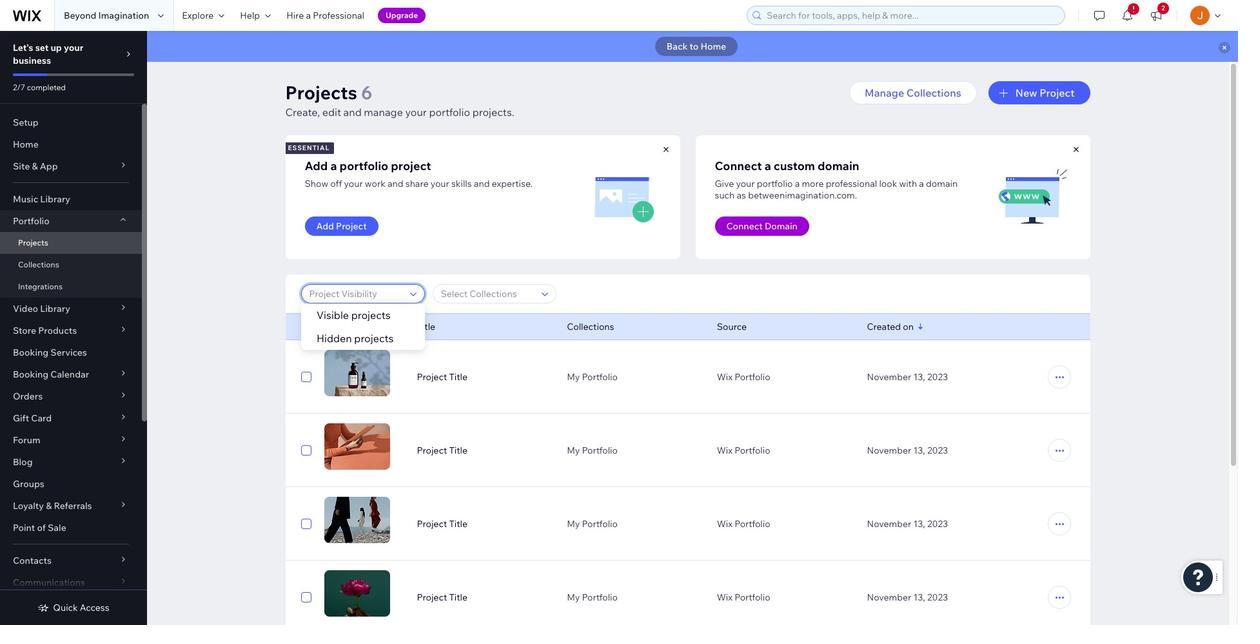 Task type: vqa. For each thing, say whether or not it's contained in the screenshot.
AliExpress-'s available
no



Task type: describe. For each thing, give the bounding box(es) containing it.
beyond imagination
[[64, 10, 149, 21]]

back to home alert
[[147, 31, 1238, 62]]

new
[[1016, 86, 1037, 99]]

booking services
[[13, 347, 87, 359]]

blog
[[13, 457, 33, 468]]

november 13, 2023 for 4th the project title image from the top
[[867, 592, 948, 604]]

title for third the project title image
[[449, 519, 468, 530]]

upgrade button
[[378, 8, 426, 23]]

communications
[[13, 577, 85, 589]]

home inside home link
[[13, 139, 39, 150]]

up
[[51, 42, 62, 54]]

3 project title from the top
[[417, 519, 468, 530]]

sidebar element
[[0, 31, 147, 626]]

hire a professional link
[[279, 0, 372, 31]]

project for 1st the project title image from the top
[[417, 371, 447, 383]]

communications button
[[0, 572, 142, 594]]

1 horizontal spatial and
[[388, 178, 403, 190]]

13, for third the project title image
[[914, 519, 925, 530]]

booking for booking calendar
[[13, 369, 48, 381]]

loyalty & referrals
[[13, 500, 92, 512]]

domain
[[765, 221, 798, 232]]

a left more
[[795, 178, 800, 190]]

groups
[[13, 479, 44, 490]]

connect for domain
[[727, 221, 763, 232]]

to
[[690, 41, 699, 52]]

november for third the project title image
[[867, 519, 912, 530]]

create,
[[285, 106, 320, 119]]

connect domain button
[[715, 217, 809, 236]]

connect domain
[[727, 221, 798, 232]]

created on
[[867, 321, 914, 333]]

november for 1st the project title image from the top
[[867, 371, 912, 383]]

november for 3rd the project title image from the bottom
[[867, 445, 912, 457]]

beyond
[[64, 10, 96, 21]]

blog button
[[0, 451, 142, 473]]

essential
[[288, 144, 330, 152]]

Project Visibility field
[[305, 285, 406, 303]]

hidden projects
[[316, 332, 393, 345]]

referrals
[[54, 500, 92, 512]]

projects for projects 6 create, edit and manage your portfolio projects.
[[285, 81, 357, 104]]

your inside projects 6 create, edit and manage your portfolio projects.
[[405, 106, 427, 119]]

6
[[361, 81, 372, 104]]

quick access
[[53, 602, 109, 614]]

wix portfolio for 1st the project title image from the top
[[717, 371, 771, 383]]

new project button
[[989, 81, 1090, 104]]

site & app button
[[0, 155, 142, 177]]

gift card
[[13, 413, 52, 424]]

your right off
[[344, 178, 363, 190]]

title for 3rd the project title image from the bottom
[[449, 445, 468, 457]]

back to home
[[667, 41, 726, 52]]

of
[[37, 522, 46, 534]]

music library link
[[0, 188, 142, 210]]

your left skills
[[431, 178, 449, 190]]

collections inside 'sidebar' element
[[18, 260, 59, 270]]

november 13, 2023 for third the project title image
[[867, 519, 948, 530]]

wix portfolio for 4th the project title image from the top
[[717, 592, 771, 604]]

site
[[13, 161, 30, 172]]

collections link
[[0, 254, 142, 276]]

projects for hidden projects
[[354, 332, 393, 345]]

gift
[[13, 413, 29, 424]]

2 horizontal spatial and
[[474, 178, 490, 190]]

project
[[391, 159, 431, 173]]

store
[[13, 325, 36, 337]]

sale
[[48, 522, 66, 534]]

setup link
[[0, 112, 142, 134]]

home inside back to home button
[[701, 41, 726, 52]]

wix portfolio for third the project title image
[[717, 519, 771, 530]]

music library
[[13, 193, 70, 205]]

manage collections button
[[849, 81, 977, 104]]

quick
[[53, 602, 78, 614]]

booking calendar
[[13, 369, 89, 381]]

contacts button
[[0, 550, 142, 572]]

professional
[[826, 178, 877, 190]]

project for 4th the project title image from the top
[[417, 592, 447, 604]]

2/7
[[13, 83, 25, 92]]

1 vertical spatial domain
[[926, 178, 958, 190]]

setup
[[13, 117, 39, 128]]

contacts
[[13, 555, 52, 567]]

Search for tools, apps, help & more... field
[[763, 6, 1061, 25]]

project for third the project title image
[[417, 519, 447, 530]]

card
[[31, 413, 52, 424]]

projects for projects
[[18, 238, 48, 248]]

let's set up your business
[[13, 42, 83, 66]]

expertise.
[[492, 178, 533, 190]]

such
[[715, 190, 735, 201]]

manage
[[364, 106, 403, 119]]

2 button
[[1142, 0, 1171, 31]]

my portfolio for 3rd the project title image from the bottom
[[567, 445, 618, 457]]

a for custom
[[765, 159, 771, 173]]

video
[[13, 303, 38, 315]]

point of sale link
[[0, 517, 142, 539]]

music
[[13, 193, 38, 205]]

app
[[40, 161, 58, 172]]

help button
[[232, 0, 279, 31]]

as
[[737, 190, 746, 201]]

store products button
[[0, 320, 142, 342]]

13, for 4th the project title image from the top
[[914, 592, 925, 604]]

professional
[[313, 10, 364, 21]]

created
[[867, 321, 901, 333]]

wix for 3rd the project title image from the bottom
[[717, 445, 733, 457]]

booking for booking services
[[13, 347, 48, 359]]

3 2023 from the top
[[927, 519, 948, 530]]

portfolio inside popup button
[[13, 215, 49, 227]]

1 2023 from the top
[[927, 371, 948, 383]]

a right with
[[919, 178, 924, 190]]

portfolio button
[[0, 210, 142, 232]]

loyalty & referrals button
[[0, 495, 142, 517]]

projects.
[[473, 106, 514, 119]]

2 project title image from the top
[[324, 424, 390, 470]]

help
[[240, 10, 260, 21]]

your inside the let's set up your business
[[64, 42, 83, 54]]

hidden
[[316, 332, 352, 345]]

collections inside button
[[907, 86, 961, 99]]

gift card button
[[0, 408, 142, 430]]

2/7 completed
[[13, 83, 66, 92]]

integrations
[[18, 282, 63, 292]]

forum button
[[0, 430, 142, 451]]

3 my from the top
[[567, 519, 580, 530]]

4 project title image from the top
[[324, 571, 390, 617]]

your inside connect a custom domain give your portfolio a more professional look with a domain such as betweenimagination.com.
[[736, 178, 755, 190]]

created on button
[[867, 321, 914, 333]]

off
[[330, 178, 342, 190]]



Task type: locate. For each thing, give the bounding box(es) containing it.
1 13, from the top
[[914, 371, 925, 383]]

1 horizontal spatial projects
[[285, 81, 357, 104]]

Select Collections field
[[437, 285, 538, 303]]

1 vertical spatial connect
[[727, 221, 763, 232]]

title for 4th the project title image from the top
[[449, 592, 468, 604]]

& right loyalty
[[46, 500, 52, 512]]

back to home button
[[655, 37, 738, 56]]

projects inside projects 6 create, edit and manage your portfolio projects.
[[285, 81, 357, 104]]

look
[[879, 178, 897, 190]]

4 13, from the top
[[914, 592, 925, 604]]

let's
[[13, 42, 33, 54]]

my portfolio for 4th the project title image from the top
[[567, 592, 618, 604]]

and right work
[[388, 178, 403, 190]]

0 vertical spatial portfolio
[[429, 106, 470, 119]]

add
[[305, 159, 328, 173], [316, 221, 334, 232]]

4 project title from the top
[[417, 592, 468, 604]]

0 vertical spatial add
[[305, 159, 328, 173]]

portfolio down custom
[[757, 178, 793, 190]]

work
[[365, 178, 386, 190]]

1 horizontal spatial domain
[[926, 178, 958, 190]]

& right site
[[32, 161, 38, 172]]

projects 6 create, edit and manage your portfolio projects.
[[285, 81, 514, 119]]

source
[[717, 321, 747, 333]]

your
[[64, 42, 83, 54], [405, 106, 427, 119], [344, 178, 363, 190], [431, 178, 449, 190], [736, 178, 755, 190]]

add inside button
[[316, 221, 334, 232]]

library for video library
[[40, 303, 70, 315]]

2 my from the top
[[567, 445, 580, 457]]

connect inside connect a custom domain give your portfolio a more professional look with a domain such as betweenimagination.com.
[[715, 159, 762, 173]]

13, for 3rd the project title image from the bottom
[[914, 445, 925, 457]]

point
[[13, 522, 35, 534]]

1 vertical spatial projects
[[18, 238, 48, 248]]

portfolio inside connect a custom domain give your portfolio a more professional look with a domain such as betweenimagination.com.
[[757, 178, 793, 190]]

portfolio
[[429, 106, 470, 119], [340, 159, 388, 173], [757, 178, 793, 190]]

november 13, 2023 for 3rd the project title image from the bottom
[[867, 445, 948, 457]]

a for portfolio
[[330, 159, 337, 173]]

calendar
[[50, 369, 89, 381]]

2 vertical spatial collections
[[567, 321, 614, 333]]

4 november from the top
[[867, 592, 912, 604]]

1 library from the top
[[40, 193, 70, 205]]

project title image
[[324, 350, 390, 397], [324, 424, 390, 470], [324, 497, 390, 544], [324, 571, 390, 617]]

access
[[80, 602, 109, 614]]

project inside list
[[336, 221, 367, 232]]

set
[[35, 42, 49, 54]]

library for music library
[[40, 193, 70, 205]]

store products
[[13, 325, 77, 337]]

and right edit
[[343, 106, 362, 119]]

0 vertical spatial library
[[40, 193, 70, 205]]

home right to
[[701, 41, 726, 52]]

2 horizontal spatial collections
[[907, 86, 961, 99]]

library inside popup button
[[40, 303, 70, 315]]

0 horizontal spatial home
[[13, 139, 39, 150]]

add for project
[[316, 221, 334, 232]]

2 2023 from the top
[[927, 445, 948, 457]]

projects down the portfolio popup button
[[18, 238, 48, 248]]

& for loyalty
[[46, 500, 52, 512]]

4 my from the top
[[567, 592, 580, 604]]

2 project title from the top
[[417, 445, 468, 457]]

0 horizontal spatial projects
[[18, 238, 48, 248]]

skills
[[451, 178, 472, 190]]

your right give
[[736, 178, 755, 190]]

edit
[[322, 106, 341, 119]]

home link
[[0, 134, 142, 155]]

4 wix from the top
[[717, 592, 733, 604]]

list
[[283, 135, 1090, 259]]

portfolio up work
[[340, 159, 388, 173]]

0 vertical spatial projects
[[351, 309, 390, 322]]

0 horizontal spatial and
[[343, 106, 362, 119]]

a up off
[[330, 159, 337, 173]]

0 vertical spatial home
[[701, 41, 726, 52]]

0 vertical spatial connect
[[715, 159, 762, 173]]

1 booking from the top
[[13, 347, 48, 359]]

library up the products
[[40, 303, 70, 315]]

2023
[[927, 371, 948, 383], [927, 445, 948, 457], [927, 519, 948, 530], [927, 592, 948, 604]]

2 booking from the top
[[13, 369, 48, 381]]

2 november from the top
[[867, 445, 912, 457]]

3 november from the top
[[867, 519, 912, 530]]

my portfolio for 1st the project title image from the top
[[567, 371, 618, 383]]

home down setup
[[13, 139, 39, 150]]

add up show on the left of the page
[[305, 159, 328, 173]]

2 wix from the top
[[717, 445, 733, 457]]

domain right with
[[926, 178, 958, 190]]

custom
[[774, 159, 815, 173]]

2 november 13, 2023 from the top
[[867, 445, 948, 457]]

0 horizontal spatial &
[[32, 161, 38, 172]]

add for a
[[305, 159, 328, 173]]

portfolio left projects.
[[429, 106, 470, 119]]

add inside add a portfolio project show off your work and share your skills and expertise.
[[305, 159, 328, 173]]

2 my portfolio from the top
[[567, 445, 618, 457]]

give
[[715, 178, 734, 190]]

1 project title image from the top
[[324, 350, 390, 397]]

2 horizontal spatial portfolio
[[757, 178, 793, 190]]

services
[[50, 347, 87, 359]]

None checkbox
[[301, 443, 311, 459]]

connect a custom domain give your portfolio a more professional look with a domain such as betweenimagination.com.
[[715, 159, 958, 201]]

november 13, 2023
[[867, 371, 948, 383], [867, 445, 948, 457], [867, 519, 948, 530], [867, 592, 948, 604]]

library
[[40, 193, 70, 205], [40, 303, 70, 315]]

2 vertical spatial portfolio
[[757, 178, 793, 190]]

point of sale
[[13, 522, 66, 534]]

1 wix from the top
[[717, 371, 733, 383]]

1 my portfolio from the top
[[567, 371, 618, 383]]

1 wix portfolio from the top
[[717, 371, 771, 383]]

0 vertical spatial collections
[[907, 86, 961, 99]]

0 horizontal spatial domain
[[818, 159, 859, 173]]

and right skills
[[474, 178, 490, 190]]

collections
[[907, 86, 961, 99], [18, 260, 59, 270], [567, 321, 614, 333]]

a for professional
[[306, 10, 311, 21]]

1 horizontal spatial portfolio
[[429, 106, 470, 119]]

connect
[[715, 159, 762, 173], [727, 221, 763, 232]]

business
[[13, 55, 51, 66]]

0 vertical spatial domain
[[818, 159, 859, 173]]

explore
[[182, 10, 214, 21]]

4 my portfolio from the top
[[567, 592, 618, 604]]

booking calendar button
[[0, 364, 142, 386]]

1 vertical spatial portfolio
[[340, 159, 388, 173]]

2 13, from the top
[[914, 445, 925, 457]]

projects link
[[0, 232, 142, 254]]

video library button
[[0, 298, 142, 320]]

wix
[[717, 371, 733, 383], [717, 445, 733, 457], [717, 519, 733, 530], [717, 592, 733, 604]]

library up the portfolio popup button
[[40, 193, 70, 205]]

integrations link
[[0, 276, 142, 298]]

add a portfolio project show off your work and share your skills and expertise.
[[305, 159, 533, 190]]

your right up
[[64, 42, 83, 54]]

connect up give
[[715, 159, 762, 173]]

projects down visible projects
[[354, 332, 393, 345]]

my
[[567, 371, 580, 383], [567, 445, 580, 457], [567, 519, 580, 530], [567, 592, 580, 604]]

list box
[[301, 304, 425, 350]]

quick access button
[[38, 602, 109, 614]]

add project
[[316, 221, 367, 232]]

a
[[306, 10, 311, 21], [330, 159, 337, 173], [765, 159, 771, 173], [795, 178, 800, 190], [919, 178, 924, 190]]

back
[[667, 41, 688, 52]]

and
[[343, 106, 362, 119], [388, 178, 403, 190], [474, 178, 490, 190]]

imagination
[[98, 10, 149, 21]]

share
[[405, 178, 429, 190]]

connect inside button
[[727, 221, 763, 232]]

4 2023 from the top
[[927, 592, 948, 604]]

your right manage at the top left of page
[[405, 106, 427, 119]]

3 wix portfolio from the top
[[717, 519, 771, 530]]

projects
[[285, 81, 357, 104], [18, 238, 48, 248]]

0 vertical spatial &
[[32, 161, 38, 172]]

booking down store
[[13, 347, 48, 359]]

projects down project visibility 'field'
[[351, 309, 390, 322]]

a right "hire"
[[306, 10, 311, 21]]

booking
[[13, 347, 48, 359], [13, 369, 48, 381]]

title for 1st the project title image from the top
[[449, 371, 468, 383]]

loyalty
[[13, 500, 44, 512]]

project for 3rd the project title image from the bottom
[[417, 445, 447, 457]]

13, for 1st the project title image from the top
[[914, 371, 925, 383]]

1 vertical spatial collections
[[18, 260, 59, 270]]

domain up professional
[[818, 159, 859, 173]]

connect for a
[[715, 159, 762, 173]]

my portfolio for third the project title image
[[567, 519, 618, 530]]

& for site
[[32, 161, 38, 172]]

3 november 13, 2023 from the top
[[867, 519, 948, 530]]

home
[[701, 41, 726, 52], [13, 139, 39, 150]]

&
[[32, 161, 38, 172], [46, 500, 52, 512]]

portfolio
[[13, 215, 49, 227], [582, 371, 618, 383], [735, 371, 771, 383], [582, 445, 618, 457], [735, 445, 771, 457], [582, 519, 618, 530], [735, 519, 771, 530], [582, 592, 618, 604], [735, 592, 771, 604]]

3 13, from the top
[[914, 519, 925, 530]]

manage collections
[[865, 86, 961, 99]]

completed
[[27, 83, 66, 92]]

booking up the orders
[[13, 369, 48, 381]]

list box containing visible projects
[[301, 304, 425, 350]]

1 november 13, 2023 from the top
[[867, 371, 948, 383]]

november for 4th the project title image from the top
[[867, 592, 912, 604]]

1 vertical spatial projects
[[354, 332, 393, 345]]

1 vertical spatial add
[[316, 221, 334, 232]]

0 vertical spatial booking
[[13, 347, 48, 359]]

portfolio inside add a portfolio project show off your work and share your skills and expertise.
[[340, 159, 388, 173]]

1 vertical spatial &
[[46, 500, 52, 512]]

3 my portfolio from the top
[[567, 519, 618, 530]]

list containing add a portfolio project
[[283, 135, 1090, 259]]

2
[[1162, 4, 1165, 12]]

connect down as
[[727, 221, 763, 232]]

& inside popup button
[[46, 500, 52, 512]]

3 wix from the top
[[717, 519, 733, 530]]

show
[[305, 178, 328, 190]]

& inside dropdown button
[[32, 161, 38, 172]]

november
[[867, 371, 912, 383], [867, 445, 912, 457], [867, 519, 912, 530], [867, 592, 912, 604]]

1 vertical spatial booking
[[13, 369, 48, 381]]

projects for visible projects
[[351, 309, 390, 322]]

on
[[903, 321, 914, 333]]

1 vertical spatial library
[[40, 303, 70, 315]]

1 my from the top
[[567, 371, 580, 383]]

1 horizontal spatial collections
[[567, 321, 614, 333]]

1 horizontal spatial home
[[701, 41, 726, 52]]

wix portfolio
[[717, 371, 771, 383], [717, 445, 771, 457], [717, 519, 771, 530], [717, 592, 771, 604]]

visible
[[316, 309, 349, 322]]

1 horizontal spatial &
[[46, 500, 52, 512]]

4 wix portfolio from the top
[[717, 592, 771, 604]]

add project button
[[305, 217, 378, 236]]

november 13, 2023 for 1st the project title image from the top
[[867, 371, 948, 383]]

0 vertical spatial projects
[[285, 81, 357, 104]]

1 vertical spatial home
[[13, 139, 39, 150]]

wix for 1st the project title image from the top
[[717, 371, 733, 383]]

a inside add a portfolio project show off your work and share your skills and expertise.
[[330, 159, 337, 173]]

0 horizontal spatial portfolio
[[340, 159, 388, 173]]

2 wix portfolio from the top
[[717, 445, 771, 457]]

orders button
[[0, 386, 142, 408]]

video library
[[13, 303, 70, 315]]

wix for third the project title image
[[717, 519, 733, 530]]

upgrade
[[386, 10, 418, 20]]

site & app
[[13, 161, 58, 172]]

0 horizontal spatial collections
[[18, 260, 59, 270]]

projects up edit
[[285, 81, 357, 104]]

visible projects
[[316, 309, 390, 322]]

1 november from the top
[[867, 371, 912, 383]]

projects inside 'sidebar' element
[[18, 238, 48, 248]]

more
[[802, 178, 824, 190]]

1 project title from the top
[[417, 371, 468, 383]]

13,
[[914, 371, 925, 383], [914, 445, 925, 457], [914, 519, 925, 530], [914, 592, 925, 604]]

manage
[[865, 86, 904, 99]]

and inside projects 6 create, edit and manage your portfolio projects.
[[343, 106, 362, 119]]

portfolio inside projects 6 create, edit and manage your portfolio projects.
[[429, 106, 470, 119]]

2 library from the top
[[40, 303, 70, 315]]

booking inside popup button
[[13, 369, 48, 381]]

3 project title image from the top
[[324, 497, 390, 544]]

None checkbox
[[301, 319, 311, 335], [301, 370, 311, 385], [301, 517, 311, 532], [301, 590, 311, 606], [301, 319, 311, 335], [301, 370, 311, 385], [301, 517, 311, 532], [301, 590, 311, 606]]

project title
[[417, 371, 468, 383], [417, 445, 468, 457], [417, 519, 468, 530], [417, 592, 468, 604]]

wix for 4th the project title image from the top
[[717, 592, 733, 604]]

add down show on the left of the page
[[316, 221, 334, 232]]

wix portfolio for 3rd the project title image from the bottom
[[717, 445, 771, 457]]

a left custom
[[765, 159, 771, 173]]

4 november 13, 2023 from the top
[[867, 592, 948, 604]]



